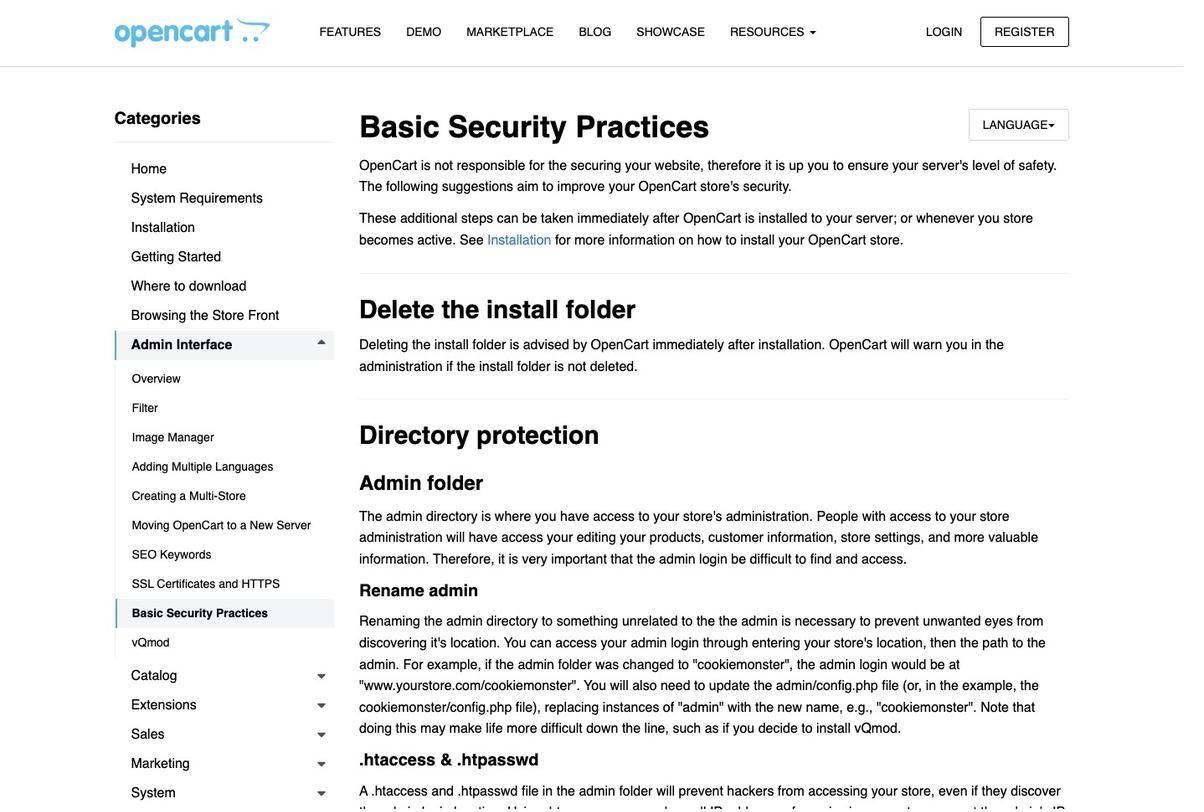 Task type: describe. For each thing, give the bounding box(es) containing it.
note
[[981, 700, 1010, 715]]

1 horizontal spatial security
[[448, 110, 567, 144]]

it's
[[431, 636, 447, 651]]

system for system requirements
[[131, 191, 176, 206]]

catalog
[[131, 669, 177, 684]]

and right find
[[836, 552, 858, 567]]

new
[[250, 519, 273, 532]]

login
[[927, 25, 963, 38]]

0 vertical spatial basic
[[359, 110, 440, 144]]

adding multiple languages
[[132, 460, 273, 473]]

adding
[[132, 460, 168, 473]]

decide
[[759, 722, 798, 737]]

your inside these additional steps can be taken immediately after opencart is installed to your server; or whenever you store becomes active. see
[[827, 211, 853, 227]]

unwanted
[[924, 614, 982, 630]]

server;
[[857, 211, 897, 227]]

such
[[673, 722, 701, 737]]

catalog link
[[114, 662, 334, 691]]

login down location,
[[860, 657, 888, 672]]

1 horizontal spatial practices
[[576, 110, 710, 144]]

of inside the renaming the admin directory to something unrelated to the the admin is necessary to prevent unwanted eyes from discovering it's location. you can access your admin login through entering your store's location, then the path to the admin. for example, if the admin folder was changed to "cookiemonster", the admin login would be at "www.yourstore.com/cookiemonster". you will also need to update the admin/config.php file (or, in the example, the cookiemonster/config.php file), replacing instances of "admin" with the new name, e.g., "cookiemonster". note that doing this may make life more difficult down the line, such as if you decide to install vqmod.
[[664, 700, 675, 715]]

access up settings,
[[890, 509, 932, 524]]

valuable
[[989, 531, 1039, 546]]

is up the following
[[421, 158, 431, 173]]

extensions link
[[114, 691, 334, 721]]

system link
[[114, 779, 334, 809]]

admin/config.php
[[777, 679, 879, 694]]

"cookiemonster".
[[877, 700, 978, 715]]

location,
[[877, 636, 927, 651]]

can inside these additional steps can be taken immediately after opencart is installed to your server; or whenever you store becomes active. see
[[497, 211, 519, 227]]

more inside the renaming the admin directory to something unrelated to the the admin is necessary to prevent unwanted eyes from discovering it's location. you can access your admin login through entering your store's location, then the path to the admin. for example, if the admin folder was changed to "cookiemonster", the admin login would be at "www.yourstore.com/cookiemonster". you will also need to update the admin/config.php file (or, in the example, the cookiemonster/config.php file), replacing instances of "admin" with the new name, e.g., "cookiemonster". note that doing this may make life more difficult down the line, such as if you decide to install vqmod.
[[507, 722, 538, 737]]

settings,
[[875, 531, 925, 546]]

admin folder
[[359, 472, 483, 495]]

doing
[[359, 722, 392, 737]]

using
[[508, 806, 542, 809]]

warn
[[914, 338, 943, 353]]

1 vertical spatial basic
[[132, 607, 163, 620]]

1 horizontal spatial basic security practices
[[359, 110, 710, 144]]

difficult inside the renaming the admin directory to something unrelated to the the admin is necessary to prevent unwanted eyes from discovering it's location. you can access your admin login through entering your store's location, then the path to the admin. for example, if the admin folder was changed to "cookiemonster", the admin login would be at "www.yourstore.com/cookiemonster". you will also need to update the admin/config.php file (or, in the example, the cookiemonster/config.php file), replacing instances of "admin" with the new name, e.g., "cookiemonster". note that doing this may make life more difficult down the line, such as if you decide to install vqmod.
[[541, 722, 583, 737]]

folder down advised
[[517, 359, 551, 374]]

opencart down the multi-
[[173, 519, 224, 532]]

1 vertical spatial security
[[167, 607, 213, 620]]

0 horizontal spatial installation link
[[114, 214, 334, 243]]

will inside deleting the install folder is advised by opencart immediately after installation. opencart will warn you in the administration if the install folder is not deleted.
[[892, 338, 910, 353]]

by
[[573, 338, 588, 353]]

more inside the admin directory is where you have access to your store's administration. people with access to your store administration will have access your editing your products, customer information, store settings, and more valuable information. therefore, it is very important that the admin login be difficult to find and access.
[[955, 531, 985, 546]]

folder down delete the install folder
[[473, 338, 506, 353]]

access down the 'where'
[[502, 531, 544, 546]]

improve
[[558, 180, 605, 195]]

admin up file),
[[518, 657, 555, 672]]

opencart down server; at the right of page
[[809, 233, 867, 248]]

store inside 'link'
[[212, 308, 244, 323]]

where to download link
[[114, 272, 334, 302]]

register
[[995, 25, 1055, 38]]

interface
[[177, 338, 232, 353]]

website,
[[655, 158, 704, 173]]

folder inside 'a .htaccess and .htpasswd file in the admin folder will prevent hackers from accessing your store, even if they discover the admin login location. using .htaccess, you can deny all ip addresses from viewing your store, except the admin's i'
[[620, 784, 653, 799]]

1 vertical spatial you
[[584, 679, 607, 694]]

filter link
[[115, 394, 334, 423]]

location. inside the renaming the admin directory to something unrelated to the the admin is necessary to prevent unwanted eyes from discovering it's location. you can access your admin login through entering your store's location, then the path to the admin. for example, if the admin folder was changed to "cookiemonster", the admin login would be at "www.yourstore.com/cookiemonster". you will also need to update the admin/config.php file (or, in the example, the cookiemonster/config.php file), replacing instances of "admin" with the new name, e.g., "cookiemonster". note that doing this may make life more difficult down the line, such as if you decide to install vqmod.
[[451, 636, 501, 651]]

"www.yourstore.com/cookiemonster".
[[359, 679, 581, 694]]

or
[[901, 211, 913, 227]]

1 vertical spatial a
[[240, 519, 247, 532]]

unrelated
[[623, 614, 678, 630]]

steps
[[462, 211, 494, 227]]

getting started
[[131, 250, 221, 265]]

life
[[486, 722, 503, 737]]

as
[[705, 722, 719, 737]]

1 vertical spatial have
[[469, 531, 498, 546]]

.htaccess & .htpasswd
[[359, 751, 539, 770]]

access up editing
[[593, 509, 635, 524]]

installation for more information on how to install your opencart store.
[[488, 233, 904, 248]]

system for system
[[131, 786, 176, 801]]

certificates
[[157, 577, 216, 591]]

marketing link
[[114, 750, 334, 779]]

getting
[[131, 250, 174, 265]]

in inside deleting the install folder is advised by opencart immediately after installation. opencart will warn you in the administration if the install folder is not deleted.
[[972, 338, 982, 353]]

basic security practices link
[[115, 599, 334, 628]]

viewing
[[823, 806, 867, 809]]

admin.
[[359, 657, 400, 672]]

admin for admin interface
[[131, 338, 173, 353]]

keywords
[[160, 548, 212, 561]]

access.
[[862, 552, 908, 567]]

that inside the renaming the admin directory to something unrelated to the the admin is necessary to prevent unwanted eyes from discovering it's location. you can access your admin login through entering your store's location, then the path to the admin. for example, if the admin folder was changed to "cookiemonster", the admin login would be at "www.yourstore.com/cookiemonster". you will also need to update the admin/config.php file (or, in the example, the cookiemonster/config.php file), replacing instances of "admin" with the new name, e.g., "cookiemonster". note that doing this may make life more difficult down the line, such as if you decide to install vqmod.
[[1013, 700, 1036, 715]]

of inside opencart is not responsible for the securing your website, therefore it is up you to ensure your server's level of safety. the following suggestions aim to improve your opencart store's security.
[[1004, 158, 1016, 173]]

the inside the admin directory is where you have access to your store's administration. people with access to your store administration will have access your editing your products, customer information, store settings, and more valuable information. therefore, it is very important that the admin login be difficult to find and access.
[[637, 552, 656, 567]]

admin interface link
[[114, 331, 334, 360]]

is left very on the bottom of the page
[[509, 552, 519, 567]]

admin up it's on the bottom left of page
[[447, 614, 483, 630]]

creating a multi-store
[[132, 489, 246, 503]]

therefore
[[708, 158, 762, 173]]

0 horizontal spatial you
[[504, 636, 527, 651]]

following
[[386, 180, 438, 195]]

marketing
[[131, 757, 190, 772]]

admin down admin folder
[[386, 509, 423, 524]]

admin up changed
[[631, 636, 668, 651]]

for
[[403, 657, 424, 672]]

you inside the renaming the admin directory to something unrelated to the the admin is necessary to prevent unwanted eyes from discovering it's location. you can access your admin login through entering your store's location, then the path to the admin. for example, if the admin folder was changed to "cookiemonster", the admin login would be at "www.yourstore.com/cookiemonster". you will also need to update the admin/config.php file (or, in the example, the cookiemonster/config.php file), replacing instances of "admin" with the new name, e.g., "cookiemonster". note that doing this may make life more difficult down the line, such as if you decide to install vqmod.
[[734, 722, 755, 737]]

store's inside the admin directory is where you have access to your store's administration. people with access to your store administration will have access your editing your products, customer information, store settings, and more valuable information. therefore, it is very important that the admin login be difficult to find and access.
[[684, 509, 723, 524]]

home link
[[114, 155, 334, 184]]

how
[[698, 233, 722, 248]]

renaming
[[359, 614, 421, 630]]

securing
[[571, 158, 622, 173]]

with inside the admin directory is where you have access to your store's administration. people with access to your store administration will have access your editing your products, customer information, store settings, and more valuable information. therefore, it is very important that the admin login be difficult to find and access.
[[863, 509, 887, 524]]

resources
[[731, 25, 808, 39]]

1 horizontal spatial installation link
[[488, 233, 552, 248]]

ensure
[[848, 158, 889, 173]]

opencart up deleted.
[[591, 338, 649, 353]]

resources link
[[718, 18, 829, 47]]

login left through in the right of the page
[[671, 636, 700, 651]]

admin up admin/config.php
[[820, 657, 856, 672]]

is inside these additional steps can be taken immediately after opencart is installed to your server; or whenever you store becomes active. see
[[745, 211, 755, 227]]

1 horizontal spatial for
[[555, 233, 571, 248]]

editing
[[577, 531, 617, 546]]

additional
[[400, 211, 458, 227]]

.htpasswd inside 'a .htaccess and .htpasswd file in the admin folder will prevent hackers from accessing your store, even if they discover the admin login location. using .htaccess, you can deny all ip addresses from viewing your store, except the admin's i'
[[458, 784, 518, 799]]

be inside the admin directory is where you have access to your store's administration. people with access to your store administration will have access your editing your products, customer information, store settings, and more valuable information. therefore, it is very important that the admin login be difficult to find and access.
[[732, 552, 747, 567]]

store.
[[871, 233, 904, 248]]

store for you
[[1004, 211, 1034, 227]]

administration inside the admin directory is where you have access to your store's administration. people with access to your store administration will have access your editing your products, customer information, store settings, and more valuable information. therefore, it is very important that the admin login be difficult to find and access.
[[359, 531, 443, 546]]

with inside the renaming the admin directory to something unrelated to the the admin is necessary to prevent unwanted eyes from discovering it's location. you can access your admin login through entering your store's location, then the path to the admin. for example, if the admin folder was changed to "cookiemonster", the admin login would be at "www.yourstore.com/cookiemonster". you will also need to update the admin/config.php file (or, in the example, the cookiemonster/config.php file), replacing instances of "admin" with the new name, e.g., "cookiemonster". note that doing this may make life more difficult down the line, such as if you decide to install vqmod.
[[728, 700, 752, 715]]

1 vertical spatial practices
[[216, 607, 268, 620]]

overview
[[132, 372, 181, 385]]

0 vertical spatial store,
[[902, 784, 935, 799]]

you inside 'a .htaccess and .htpasswd file in the admin folder will prevent hackers from accessing your store, even if they discover the admin login location. using .htaccess, you can deny all ip addresses from viewing your store, except the admin's i'
[[610, 806, 631, 809]]

not inside opencart is not responsible for the securing your website, therefore it is up you to ensure your server's level of safety. the following suggestions aim to improve your opencart store's security.
[[435, 158, 453, 173]]

protection
[[477, 421, 600, 450]]

ssl certificates and https link
[[115, 570, 334, 599]]

vqmod link
[[115, 628, 334, 658]]

1 horizontal spatial example,
[[963, 679, 1017, 694]]

e.g.,
[[847, 700, 873, 715]]

ip
[[710, 806, 723, 809]]

cookiemonster/config.php
[[359, 700, 512, 715]]

replacing
[[545, 700, 599, 715]]

opencart down website,
[[639, 180, 697, 195]]

vqmod
[[132, 636, 170, 649]]

if up "www.yourstore.com/cookiemonster".
[[485, 657, 492, 672]]

the inside opencart is not responsible for the securing your website, therefore it is up you to ensure your server's level of safety. the following suggestions aim to improve your opencart store's security.
[[359, 180, 383, 195]]

rename
[[359, 581, 425, 601]]

all
[[693, 806, 707, 809]]

features link
[[307, 18, 394, 47]]

admin for admin folder
[[359, 472, 422, 495]]

security.
[[744, 180, 792, 195]]

is inside the renaming the admin directory to something unrelated to the the admin is necessary to prevent unwanted eyes from discovering it's location. you can access your admin login through entering your store's location, then the path to the admin. for example, if the admin folder was changed to "cookiemonster", the admin login would be at "www.yourstore.com/cookiemonster". you will also need to update the admin/config.php file (or, in the example, the cookiemonster/config.php file), replacing instances of "admin" with the new name, e.g., "cookiemonster". note that doing this may make life more difficult down the line, such as if you decide to install vqmod.
[[782, 614, 792, 630]]

responsible
[[457, 158, 526, 173]]

is left advised
[[510, 338, 520, 353]]

seo
[[132, 548, 157, 561]]

directory inside the admin directory is where you have access to your store's administration. people with access to your store administration will have access your editing your products, customer information, store settings, and more valuable information. therefore, it is very important that the admin login be difficult to find and access.
[[427, 509, 478, 524]]

that inside the admin directory is where you have access to your store's administration. people with access to your store administration will have access your editing your products, customer information, store settings, and more valuable information. therefore, it is very important that the admin login be difficult to find and access.
[[611, 552, 633, 567]]

you inside opencart is not responsible for the securing your website, therefore it is up you to ensure your server's level of safety. the following suggestions aim to improve your opencart store's security.
[[808, 158, 830, 173]]

2 vertical spatial from
[[792, 806, 819, 809]]

2 vertical spatial store
[[842, 531, 871, 546]]

moving
[[132, 519, 170, 532]]

getting started link
[[114, 243, 334, 272]]

addresses
[[727, 806, 788, 809]]

directory inside the renaming the admin directory to something unrelated to the the admin is necessary to prevent unwanted eyes from discovering it's location. you can access your admin login through entering your store's location, then the path to the admin. for example, if the admin folder was changed to "cookiemonster", the admin login would be at "www.yourstore.com/cookiemonster". you will also need to update the admin/config.php file (or, in the example, the cookiemonster/config.php file), replacing instances of "admin" with the new name, e.g., "cookiemonster". note that doing this may make life more difficult down the line, such as if you decide to install vqmod.
[[487, 614, 538, 630]]

folder inside the renaming the admin directory to something unrelated to the the admin is necessary to prevent unwanted eyes from discovering it's location. you can access your admin login through entering your store's location, then the path to the admin. for example, if the admin folder was changed to "cookiemonster", the admin login would be at "www.yourstore.com/cookiemonster". you will also need to update the admin/config.php file (or, in the example, the cookiemonster/config.php file), replacing instances of "admin" with the new name, e.g., "cookiemonster". note that doing this may make life more difficult down the line, such as if you decide to install vqmod.
[[558, 657, 592, 672]]

after inside these additional steps can be taken immediately after opencart is installed to your server; or whenever you store becomes active. see
[[653, 211, 680, 227]]

1 vertical spatial store,
[[901, 806, 935, 809]]

installation for installation
[[131, 220, 195, 235]]

accessing
[[809, 784, 868, 799]]



Task type: vqa. For each thing, say whether or not it's contained in the screenshot.
delivery front end image
no



Task type: locate. For each thing, give the bounding box(es) containing it.
from right the eyes on the bottom right of the page
[[1017, 614, 1044, 630]]

1 vertical spatial the
[[359, 509, 383, 524]]

the up information. on the bottom of the page
[[359, 509, 383, 524]]

0 horizontal spatial practices
[[216, 607, 268, 620]]

.htaccess right a
[[371, 784, 428, 799]]

will up 'therefore,'
[[447, 531, 465, 546]]

it inside opencart is not responsible for the securing your website, therefore it is up you to ensure your server's level of safety. the following suggestions aim to improve your opencart store's security.
[[766, 158, 772, 173]]

directory up 'therefore,'
[[427, 509, 478, 524]]

opencart right "installation."
[[830, 338, 888, 353]]

0 vertical spatial not
[[435, 158, 453, 173]]

.htpasswd up using
[[458, 784, 518, 799]]

that
[[611, 552, 633, 567], [1013, 700, 1036, 715]]

basic up vqmod
[[132, 607, 163, 620]]

have up 'therefore,'
[[469, 531, 498, 546]]

2 vertical spatial in
[[543, 784, 553, 799]]

2 vertical spatial store's
[[835, 636, 874, 651]]

1 administration from the top
[[359, 359, 443, 374]]

with down update
[[728, 700, 752, 715]]

down
[[587, 722, 619, 737]]

location. right it's on the bottom left of page
[[451, 636, 501, 651]]

if right as
[[723, 722, 730, 737]]

folder down line,
[[620, 784, 653, 799]]

installation up getting
[[131, 220, 195, 235]]

0 vertical spatial directory
[[427, 509, 478, 524]]

immediately inside these additional steps can be taken immediately after opencart is installed to your server; or whenever you store becomes active. see
[[578, 211, 649, 227]]

you inside the admin directory is where you have access to your store's administration. people with access to your store administration will have access your editing your products, customer information, store settings, and more valuable information. therefore, it is very important that the admin login be difficult to find and access.
[[535, 509, 557, 524]]

after
[[653, 211, 680, 227], [728, 338, 755, 353]]

1 horizontal spatial in
[[926, 679, 937, 694]]

can right the steps
[[497, 211, 519, 227]]

0 vertical spatial immediately
[[578, 211, 649, 227]]

0 horizontal spatial example,
[[427, 657, 482, 672]]

creating
[[132, 489, 176, 503]]

1 vertical spatial store
[[980, 509, 1010, 524]]

be inside the renaming the admin directory to something unrelated to the the admin is necessary to prevent unwanted eyes from discovering it's location. you can access your admin login through entering your store's location, then the path to the admin. for example, if the admin folder was changed to "cookiemonster", the admin login would be at "www.yourstore.com/cookiemonster". you will also need to update the admin/config.php file (or, in the example, the cookiemonster/config.php file), replacing instances of "admin" with the new name, e.g., "cookiemonster". note that doing this may make life more difficult down the line, such as if you decide to install vqmod.
[[931, 657, 946, 672]]

in inside the renaming the admin directory to something unrelated to the the admin is necessary to prevent unwanted eyes from discovering it's location. you can access your admin login through entering your store's location, then the path to the admin. for example, if the admin folder was changed to "cookiemonster", the admin login would be at "www.yourstore.com/cookiemonster". you will also need to update the admin/config.php file (or, in the example, the cookiemonster/config.php file), replacing instances of "admin" with the new name, e.g., "cookiemonster". note that doing this may make life more difficult down the line, such as if you decide to install vqmod.
[[926, 679, 937, 694]]

browsing the store front link
[[114, 302, 334, 331]]

after inside deleting the install folder is advised by opencart immediately after installation. opencart will warn you in the administration if the install folder is not deleted.
[[728, 338, 755, 353]]

0 vertical spatial system
[[131, 191, 176, 206]]

you right the 'where'
[[535, 509, 557, 524]]

basic security practices
[[359, 110, 710, 144], [132, 607, 268, 620]]

1 vertical spatial admin
[[359, 472, 422, 495]]

&
[[441, 751, 453, 770]]

0 horizontal spatial can
[[497, 211, 519, 227]]

admin down .htaccess & .htpasswd
[[382, 806, 418, 809]]

store's down therefore
[[701, 180, 740, 195]]

1 horizontal spatial have
[[561, 509, 590, 524]]

login inside the admin directory is where you have access to your store's administration. people with access to your store administration will have access your editing your products, customer information, store settings, and more valuable information. therefore, it is very important that the admin login be difficult to find and access.
[[700, 552, 728, 567]]

practices
[[576, 110, 710, 144], [216, 607, 268, 620]]

is left up
[[776, 158, 786, 173]]

location.
[[451, 636, 501, 651], [454, 806, 504, 809]]

0 horizontal spatial with
[[728, 700, 752, 715]]

at
[[949, 657, 961, 672]]

1 vertical spatial that
[[1013, 700, 1036, 715]]

opencart up how in the top right of the page
[[684, 211, 742, 227]]

the inside the admin directory is where you have access to your store's administration. people with access to your store administration will have access your editing your products, customer information, store settings, and more valuable information. therefore, it is very important that the admin login be difficult to find and access.
[[359, 509, 383, 524]]

0 horizontal spatial after
[[653, 211, 680, 227]]

opencart - open source shopping cart solution image
[[114, 18, 269, 48]]

store's inside opencart is not responsible for the securing your website, therefore it is up you to ensure your server's level of safety. the following suggestions aim to improve your opencart store's security.
[[701, 180, 740, 195]]

2 horizontal spatial in
[[972, 338, 982, 353]]

admin up entering
[[742, 614, 778, 630]]

store's up products,
[[684, 509, 723, 524]]

that down editing
[[611, 552, 633, 567]]

moving opencart to a new server
[[132, 519, 311, 532]]

these
[[359, 211, 397, 227]]

aim
[[517, 180, 539, 195]]

you up "www.yourstore.com/cookiemonster".
[[504, 636, 527, 651]]

0 vertical spatial .htpasswd
[[457, 751, 539, 770]]

.htaccess down this
[[359, 751, 436, 770]]

is left the 'where'
[[482, 509, 491, 524]]

administration inside deleting the install folder is advised by opencart immediately after installation. opencart will warn you in the administration if the install folder is not deleted.
[[359, 359, 443, 374]]

the inside opencart is not responsible for the securing your website, therefore it is up you to ensure your server's level of safety. the following suggestions aim to improve your opencart store's security.
[[549, 158, 567, 173]]

of right level
[[1004, 158, 1016, 173]]

security up responsible
[[448, 110, 567, 144]]

for inside opencart is not responsible for the securing your website, therefore it is up you to ensure your server's level of safety. the following suggestions aim to improve your opencart store's security.
[[529, 158, 545, 173]]

language
[[983, 118, 1049, 132]]

.htaccess
[[359, 751, 436, 770], [371, 784, 428, 799]]

customer
[[709, 531, 764, 546]]

find
[[811, 552, 832, 567]]

1 horizontal spatial after
[[728, 338, 755, 353]]

0 vertical spatial for
[[529, 158, 545, 173]]

admin
[[131, 338, 173, 353], [359, 472, 422, 495]]

store
[[212, 308, 244, 323], [218, 489, 246, 503]]

1 vertical spatial difficult
[[541, 722, 583, 737]]

you down the was
[[584, 679, 607, 694]]

login inside 'a .htaccess and .htpasswd file in the admin folder will prevent hackers from accessing your store, even if they discover the admin login location. using .htaccess, you can deny all ip addresses from viewing your store, except the admin's i'
[[422, 806, 450, 809]]

0 vertical spatial in
[[972, 338, 982, 353]]

1 horizontal spatial file
[[882, 679, 900, 694]]

sales
[[131, 727, 165, 742]]

1 vertical spatial not
[[568, 359, 587, 374]]

prevent up location,
[[875, 614, 920, 630]]

1 vertical spatial of
[[664, 700, 675, 715]]

will inside 'a .htaccess and .htpasswd file in the admin folder will prevent hackers from accessing your store, even if they discover the admin login location. using .htaccess, you can deny all ip addresses from viewing your store, except the admin's i'
[[657, 784, 675, 799]]

file inside 'a .htaccess and .htpasswd file in the admin folder will prevent hackers from accessing your store, even if they discover the admin login location. using .htaccess, you can deny all ip addresses from viewing your store, except the admin's i'
[[522, 784, 539, 799]]

0 vertical spatial the
[[359, 180, 383, 195]]

not inside deleting the install folder is advised by opencart immediately after installation. opencart will warn you in the administration if the install folder is not deleted.
[[568, 359, 587, 374]]

1 vertical spatial immediately
[[653, 338, 725, 353]]

and down seo keywords link
[[219, 577, 238, 591]]

0 horizontal spatial more
[[507, 722, 538, 737]]

0 vertical spatial security
[[448, 110, 567, 144]]

prevent up all
[[679, 784, 724, 799]]

be down customer
[[732, 552, 747, 567]]

file up using
[[522, 784, 539, 799]]

file inside the renaming the admin directory to something unrelated to the the admin is necessary to prevent unwanted eyes from discovering it's location. you can access your admin login through entering your store's location, then the path to the admin. for example, if the admin folder was changed to "cookiemonster", the admin login would be at "www.yourstore.com/cookiemonster". you will also need to update the admin/config.php file (or, in the example, the cookiemonster/config.php file), replacing instances of "admin" with the new name, e.g., "cookiemonster". note that doing this may make life more difficult down the line, such as if you decide to install vqmod.
[[882, 679, 900, 694]]

1 vertical spatial for
[[555, 233, 571, 248]]

in up .htaccess,
[[543, 784, 553, 799]]

directory protection
[[359, 421, 600, 450]]

folder left the was
[[558, 657, 592, 672]]

difficult inside the admin directory is where you have access to your store's administration. people with access to your store administration will have access your editing your products, customer information, store settings, and more valuable information. therefore, it is very important that the admin login be difficult to find and access.
[[750, 552, 792, 567]]

1 horizontal spatial of
[[1004, 158, 1016, 173]]

renaming the admin directory to something unrelated to the the admin is necessary to prevent unwanted eyes from discovering it's location. you can access your admin login through entering your store's location, then the path to the admin. for example, if the admin folder was changed to "cookiemonster", the admin login would be at "www.yourstore.com/cookiemonster". you will also need to update the admin/config.php file (or, in the example, the cookiemonster/config.php file), replacing instances of "admin" with the new name, e.g., "cookiemonster". note that doing this may make life more difficult down the line, such as if you decide to install vqmod.
[[359, 614, 1047, 737]]

of down need
[[664, 700, 675, 715]]

opencart is not responsible for the securing your website, therefore it is up you to ensure your server's level of safety. the following suggestions aim to improve your opencart store's security.
[[359, 158, 1058, 195]]

installed
[[759, 211, 808, 227]]

0 vertical spatial practices
[[576, 110, 710, 144]]

would
[[892, 657, 927, 672]]

not up the following
[[435, 158, 453, 173]]

1 horizontal spatial be
[[732, 552, 747, 567]]

0 horizontal spatial basic
[[132, 607, 163, 620]]

system requirements
[[131, 191, 263, 206]]

0 horizontal spatial directory
[[427, 509, 478, 524]]

will inside the renaming the admin directory to something unrelated to the the admin is necessary to prevent unwanted eyes from discovering it's location. you can access your admin login through entering your store's location, then the path to the admin. for example, if the admin folder was changed to "cookiemonster", the admin login would be at "www.yourstore.com/cookiemonster". you will also need to update the admin/config.php file (or, in the example, the cookiemonster/config.php file), replacing instances of "admin" with the new name, e.g., "cookiemonster". note that doing this may make life more difficult down the line, such as if you decide to install vqmod.
[[610, 679, 629, 694]]

1 horizontal spatial difficult
[[750, 552, 792, 567]]

basic up the following
[[359, 110, 440, 144]]

directory
[[427, 509, 478, 524], [487, 614, 538, 630]]

"cookiemonster",
[[693, 657, 794, 672]]

extensions
[[131, 698, 197, 713]]

and inside 'a .htaccess and .htpasswd file in the admin folder will prevent hackers from accessing your store, even if they discover the admin login location. using .htaccess, you can deny all ip addresses from viewing your store, except the admin's i'
[[432, 784, 454, 799]]

login link
[[912, 16, 977, 47]]

overview link
[[115, 364, 334, 394]]

can inside 'a .htaccess and .htpasswd file in the admin folder will prevent hackers from accessing your store, even if they discover the admin login location. using .htaccess, you can deny all ip addresses from viewing your store, except the admin's i'
[[635, 806, 657, 809]]

2 administration from the top
[[359, 531, 443, 546]]

seo keywords
[[132, 548, 212, 561]]

a .htaccess and .htpasswd file in the admin folder will prevent hackers from accessing your store, even if they discover the admin login location. using .htaccess, you can deny all ip addresses from viewing your store, except the admin's i
[[359, 784, 1066, 809]]

1 vertical spatial location.
[[454, 806, 504, 809]]

1 vertical spatial prevent
[[679, 784, 724, 799]]

2 vertical spatial be
[[931, 657, 946, 672]]

vqmod.
[[855, 722, 902, 737]]

will left the warn
[[892, 338, 910, 353]]

example, down it's on the bottom left of page
[[427, 657, 482, 672]]

more left valuable at right bottom
[[955, 531, 985, 546]]

0 vertical spatial store
[[1004, 211, 1034, 227]]

seo keywords link
[[115, 540, 334, 570]]

image manager
[[132, 431, 214, 444]]

1 horizontal spatial installation
[[488, 233, 552, 248]]

file left (or,
[[882, 679, 900, 694]]

will inside the admin directory is where you have access to your store's administration. people with access to your store administration will have access your editing your products, customer information, store settings, and more valuable information. therefore, it is very important that the admin login be difficult to find and access.
[[447, 531, 465, 546]]

a left new
[[240, 519, 247, 532]]

1 vertical spatial file
[[522, 784, 539, 799]]

prevent inside 'a .htaccess and .htpasswd file in the admin folder will prevent hackers from accessing your store, even if they discover the admin login location. using .htaccess, you can deny all ip addresses from viewing your store, except the admin's i'
[[679, 784, 724, 799]]

if down delete the install folder
[[447, 359, 453, 374]]

sales link
[[114, 721, 334, 750]]

admin down browsing
[[131, 338, 173, 353]]

0 vertical spatial file
[[882, 679, 900, 694]]

if inside deleting the install folder is advised by opencart immediately after installation. opencart will warn you in the administration if the install folder is not deleted.
[[447, 359, 453, 374]]

2 system from the top
[[131, 786, 176, 801]]

immediately
[[578, 211, 649, 227], [653, 338, 725, 353]]

opencart up the following
[[359, 158, 418, 173]]

0 horizontal spatial admin
[[131, 338, 173, 353]]

0 horizontal spatial basic security practices
[[132, 607, 268, 620]]

location. inside 'a .htaccess and .htpasswd file in the admin folder will prevent hackers from accessing your store, even if they discover the admin login location. using .htaccess, you can deny all ip addresses from viewing your store, except the admin's i'
[[454, 806, 504, 809]]

1 vertical spatial store's
[[684, 509, 723, 524]]

1 vertical spatial store
[[218, 489, 246, 503]]

features
[[320, 25, 381, 39]]

after up on
[[653, 211, 680, 227]]

in right the warn
[[972, 338, 982, 353]]

installation.
[[759, 338, 826, 353]]

1 vertical spatial basic security practices
[[132, 607, 268, 620]]

more left information
[[575, 233, 605, 248]]

admin
[[386, 509, 423, 524], [660, 552, 696, 567], [429, 581, 479, 601], [447, 614, 483, 630], [742, 614, 778, 630], [631, 636, 668, 651], [518, 657, 555, 672], [820, 657, 856, 672], [579, 784, 616, 799], [382, 806, 418, 809]]

from up "addresses"
[[778, 784, 805, 799]]

0 horizontal spatial of
[[664, 700, 675, 715]]

showcase link
[[624, 18, 718, 47]]

0 vertical spatial that
[[611, 552, 633, 567]]

a
[[359, 784, 368, 799]]

1 vertical spatial administration
[[359, 531, 443, 546]]

directory down very on the bottom of the page
[[487, 614, 538, 630]]

the inside 'link'
[[190, 308, 209, 323]]

image
[[132, 431, 165, 444]]

0 vertical spatial example,
[[427, 657, 482, 672]]

manager
[[168, 431, 214, 444]]

store up valuable at right bottom
[[980, 509, 1010, 524]]

administration down deleting
[[359, 359, 443, 374]]

demo link
[[394, 18, 454, 47]]

if
[[447, 359, 453, 374], [485, 657, 492, 672], [723, 722, 730, 737], [972, 784, 979, 799]]

admin up .htaccess,
[[579, 784, 616, 799]]

installation for installation for more information on how to install your opencart store.
[[488, 233, 552, 248]]

register link
[[981, 16, 1070, 47]]

image manager link
[[115, 423, 334, 452]]

opencart inside these additional steps can be taken immediately after opencart is installed to your server; or whenever you store becomes active. see
[[684, 211, 742, 227]]

1 horizontal spatial you
[[584, 679, 607, 694]]

1 vertical spatial directory
[[487, 614, 538, 630]]

0 horizontal spatial it
[[499, 552, 505, 567]]

1 vertical spatial with
[[728, 700, 752, 715]]

"admin"
[[678, 700, 724, 715]]

be left at
[[931, 657, 946, 672]]

.htaccess inside 'a .htaccess and .htpasswd file in the admin folder will prevent hackers from accessing your store, even if they discover the admin login location. using .htaccess, you can deny all ip addresses from viewing your store, except the admin's i'
[[371, 784, 428, 799]]

0 horizontal spatial difficult
[[541, 722, 583, 737]]

0 vertical spatial a
[[180, 489, 186, 503]]

for
[[529, 158, 545, 173], [555, 233, 571, 248]]

in inside 'a .htaccess and .htpasswd file in the admin folder will prevent hackers from accessing your store, even if they discover the admin login location. using .htaccess, you can deny all ip addresses from viewing your store, except the admin's i'
[[543, 784, 553, 799]]

folder up by
[[566, 295, 636, 324]]

0 horizontal spatial a
[[180, 489, 186, 503]]

it inside the admin directory is where you have access to your store's administration. people with access to your store administration will have access your editing your products, customer information, store settings, and more valuable information. therefore, it is very important that the admin login be difficult to find and access.
[[499, 552, 505, 567]]

installation link down requirements
[[114, 214, 334, 243]]

products,
[[650, 531, 705, 546]]

example,
[[427, 657, 482, 672], [963, 679, 1017, 694]]

important
[[551, 552, 607, 567]]

installation down taken
[[488, 233, 552, 248]]

login
[[700, 552, 728, 567], [671, 636, 700, 651], [860, 657, 888, 672], [422, 806, 450, 809]]

can inside the renaming the admin directory to something unrelated to the the admin is necessary to prevent unwanted eyes from discovering it's location. you can access your admin login through entering your store's location, then the path to the admin. for example, if the admin folder was changed to "cookiemonster", the admin login would be at "www.yourstore.com/cookiemonster". you will also need to update the admin/config.php file (or, in the example, the cookiemonster/config.php file), replacing instances of "admin" with the new name, e.g., "cookiemonster". note that doing this may make life more difficult down the line, such as if you decide to install vqmod.
[[530, 636, 552, 651]]

adding multiple languages link
[[115, 452, 334, 482]]

2 vertical spatial can
[[635, 806, 657, 809]]

admin interface
[[131, 338, 232, 353]]

can left deny
[[635, 806, 657, 809]]

1 vertical spatial .htaccess
[[371, 784, 428, 799]]

in right (or,
[[926, 679, 937, 694]]

rename admin
[[359, 581, 479, 601]]

security down certificates
[[167, 607, 213, 620]]

basic security practices down ssl certificates and https
[[132, 607, 268, 620]]

that right note
[[1013, 700, 1036, 715]]

0 vertical spatial store's
[[701, 180, 740, 195]]

login down &
[[422, 806, 450, 809]]

admin down products,
[[660, 552, 696, 567]]

access
[[593, 509, 635, 524], [890, 509, 932, 524], [502, 531, 544, 546], [556, 636, 598, 651]]

except
[[938, 806, 978, 809]]

difficult down replacing
[[541, 722, 583, 737]]

1 vertical spatial example,
[[963, 679, 1017, 694]]

after left "installation."
[[728, 338, 755, 353]]

2 horizontal spatial can
[[635, 806, 657, 809]]

1 horizontal spatial basic
[[359, 110, 440, 144]]

store for your
[[980, 509, 1010, 524]]

you
[[808, 158, 830, 173], [979, 211, 1000, 227], [947, 338, 968, 353], [535, 509, 557, 524], [734, 722, 755, 737], [610, 806, 631, 809]]

immediately inside deleting the install folder is advised by opencart immediately after installation. opencart will warn you in the administration if the install folder is not deleted.
[[653, 338, 725, 353]]

prevent
[[875, 614, 920, 630], [679, 784, 724, 799]]

for down taken
[[555, 233, 571, 248]]

the
[[549, 158, 567, 173], [442, 295, 480, 324], [190, 308, 209, 323], [412, 338, 431, 353], [986, 338, 1005, 353], [457, 359, 476, 374], [637, 552, 656, 567], [424, 614, 443, 630], [697, 614, 716, 630], [719, 614, 738, 630], [961, 636, 979, 651], [1028, 636, 1047, 651], [496, 657, 514, 672], [797, 657, 816, 672], [754, 679, 773, 694], [941, 679, 959, 694], [1021, 679, 1040, 694], [756, 700, 774, 715], [622, 722, 641, 737], [557, 784, 576, 799], [359, 806, 378, 809], [981, 806, 1000, 809]]

store's down 'necessary'
[[835, 636, 874, 651]]

1 vertical spatial from
[[778, 784, 805, 799]]

is down advised
[[555, 359, 564, 374]]

2 the from the top
[[359, 509, 383, 524]]

store's inside the renaming the admin directory to something unrelated to the the admin is necessary to prevent unwanted eyes from discovering it's location. you can access your admin login through entering your store's location, then the path to the admin. for example, if the admin folder was changed to "cookiemonster", the admin login would be at "www.yourstore.com/cookiemonster". you will also need to update the admin/config.php file (or, in the example, the cookiemonster/config.php file), replacing instances of "admin" with the new name, e.g., "cookiemonster". note that doing this may make life more difficult down the line, such as if you decide to install vqmod.
[[835, 636, 874, 651]]

0 vertical spatial you
[[504, 636, 527, 651]]

administration.
[[726, 509, 814, 524]]

more down file),
[[507, 722, 538, 737]]

0 vertical spatial admin
[[131, 338, 173, 353]]

login down customer
[[700, 552, 728, 567]]

1 vertical spatial .htpasswd
[[458, 784, 518, 799]]

administration up information. on the bottom of the page
[[359, 531, 443, 546]]

file),
[[516, 700, 541, 715]]

you
[[504, 636, 527, 651], [584, 679, 607, 694]]

advised
[[523, 338, 570, 353]]

1 horizontal spatial admin
[[359, 472, 422, 495]]

be left taken
[[523, 211, 538, 227]]

0 horizontal spatial prevent
[[679, 784, 724, 799]]

can up file),
[[530, 636, 552, 651]]

2 horizontal spatial be
[[931, 657, 946, 672]]

demo
[[407, 25, 442, 39]]

for up the aim
[[529, 158, 545, 173]]

if inside 'a .htaccess and .htpasswd file in the admin folder will prevent hackers from accessing your store, even if they discover the admin login location. using .htaccess, you can deny all ip addresses from viewing your store, except the admin's i'
[[972, 784, 979, 799]]

folder down directory protection at the bottom of the page
[[428, 472, 483, 495]]

you inside deleting the install folder is advised by opencart immediately after installation. opencart will warn you in the administration if the install folder is not deleted.
[[947, 338, 968, 353]]

1 horizontal spatial it
[[766, 158, 772, 173]]

filter
[[132, 401, 158, 415]]

prevent inside the renaming the admin directory to something unrelated to the the admin is necessary to prevent unwanted eyes from discovering it's location. you can access your admin login through entering your store's location, then the path to the admin. for example, if the admin folder was changed to "cookiemonster", the admin login would be at "www.yourstore.com/cookiemonster". you will also need to update the admin/config.php file (or, in the example, the cookiemonster/config.php file), replacing instances of "admin" with the new name, e.g., "cookiemonster". note that doing this may make life more difficult down the line, such as if you decide to install vqmod.
[[875, 614, 920, 630]]

you right as
[[734, 722, 755, 737]]

0 vertical spatial it
[[766, 158, 772, 173]]

discovering
[[359, 636, 427, 651]]

access inside the renaming the admin directory to something unrelated to the the admin is necessary to prevent unwanted eyes from discovering it's location. you can access your admin login through entering your store's location, then the path to the admin. for example, if the admin folder was changed to "cookiemonster", the admin login would be at "www.yourstore.com/cookiemonster". you will also need to update the admin/config.php file (or, in the example, the cookiemonster/config.php file), replacing instances of "admin" with the new name, e.g., "cookiemonster". note that doing this may make life more difficult down the line, such as if you decide to install vqmod.
[[556, 636, 598, 651]]

where
[[495, 509, 532, 524]]

see
[[460, 233, 484, 248]]

is up entering
[[782, 614, 792, 630]]

1 horizontal spatial directory
[[487, 614, 538, 630]]

installation
[[131, 220, 195, 235], [488, 233, 552, 248]]

install inside the renaming the admin directory to something unrelated to the the admin is necessary to prevent unwanted eyes from discovering it's location. you can access your admin login through entering your store's location, then the path to the admin. for example, if the admin folder was changed to "cookiemonster", the admin login would be at "www.yourstore.com/cookiemonster". you will also need to update the admin/config.php file (or, in the example, the cookiemonster/config.php file), replacing instances of "admin" with the new name, e.g., "cookiemonster". note that doing this may make life more difficult down the line, such as if you decide to install vqmod.
[[817, 722, 851, 737]]

0 horizontal spatial not
[[435, 158, 453, 173]]

ssl
[[132, 577, 154, 591]]

https
[[242, 577, 280, 591]]

difficult down the information,
[[750, 552, 792, 567]]

2 horizontal spatial more
[[955, 531, 985, 546]]

store inside these additional steps can be taken immediately after opencart is installed to your server; or whenever you store becomes active. see
[[1004, 211, 1034, 227]]

0 vertical spatial from
[[1017, 614, 1044, 630]]

0 horizontal spatial file
[[522, 784, 539, 799]]

0 vertical spatial location.
[[451, 636, 501, 651]]

installation link down taken
[[488, 233, 552, 248]]

the up "these"
[[359, 180, 383, 195]]

with
[[863, 509, 887, 524], [728, 700, 752, 715]]

blog link
[[567, 18, 624, 47]]

changed
[[623, 657, 675, 672]]

you inside these additional steps can be taken immediately after opencart is installed to your server; or whenever you store becomes active. see
[[979, 211, 1000, 227]]

0 vertical spatial can
[[497, 211, 519, 227]]

and right settings,
[[929, 531, 951, 546]]

be inside these additional steps can be taken immediately after opencart is installed to your server; or whenever you store becomes active. see
[[523, 211, 538, 227]]

1 system from the top
[[131, 191, 176, 206]]

language button
[[969, 109, 1070, 141]]

1 vertical spatial it
[[499, 552, 505, 567]]

from down accessing
[[792, 806, 819, 809]]

it left very on the bottom of the page
[[499, 552, 505, 567]]

0 vertical spatial more
[[575, 233, 605, 248]]

browsing
[[131, 308, 186, 323]]

basic security practices up responsible
[[359, 110, 710, 144]]

1 horizontal spatial not
[[568, 359, 587, 374]]

need
[[661, 679, 691, 694]]

admin down 'therefore,'
[[429, 581, 479, 601]]

store
[[1004, 211, 1034, 227], [980, 509, 1010, 524], [842, 531, 871, 546]]

0 horizontal spatial in
[[543, 784, 553, 799]]

to inside these additional steps can be taken immediately after opencart is installed to your server; or whenever you store becomes active. see
[[812, 211, 823, 227]]

store down safety.
[[1004, 211, 1034, 227]]

1 horizontal spatial more
[[575, 233, 605, 248]]

if left they
[[972, 784, 979, 799]]

1 vertical spatial can
[[530, 636, 552, 651]]

1 the from the top
[[359, 180, 383, 195]]

store down the where to download link
[[212, 308, 244, 323]]

0 vertical spatial .htaccess
[[359, 751, 436, 770]]

you right up
[[808, 158, 830, 173]]

from inside the renaming the admin directory to something unrelated to the the admin is necessary to prevent unwanted eyes from discovering it's location. you can access your admin login through entering your store's location, then the path to the admin. for example, if the admin folder was changed to "cookiemonster", the admin login would be at "www.yourstore.com/cookiemonster". you will also need to update the admin/config.php file (or, in the example, the cookiemonster/config.php file), replacing instances of "admin" with the new name, e.g., "cookiemonster". note that doing this may make life more difficult down the line, such as if you decide to install vqmod.
[[1017, 614, 1044, 630]]



